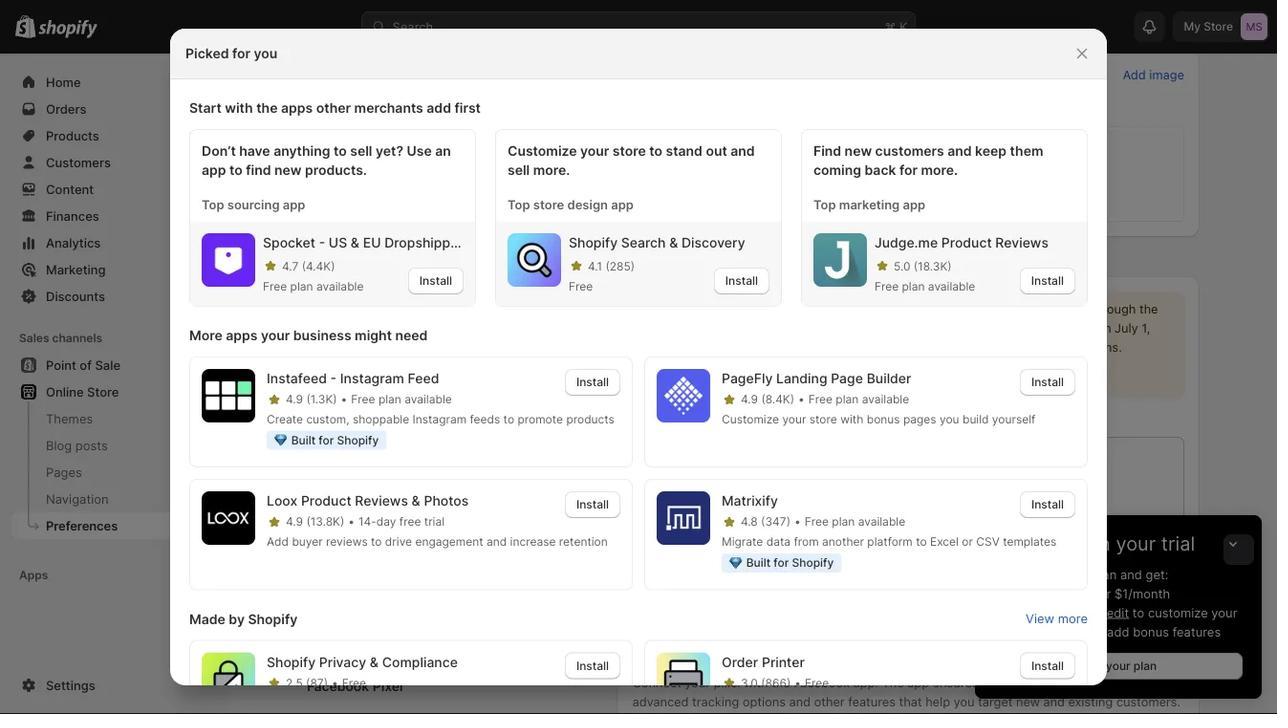 Task type: vqa. For each thing, say whether or not it's contained in the screenshot.


Task type: describe. For each thing, give the bounding box(es) containing it.
channels
[[52, 331, 102, 345]]

and inside find new customers and keep them coming back for more.
[[948, 143, 972, 159]]

(18.3k)
[[914, 259, 952, 273]]

online store image
[[241, 21, 260, 40]]

‑ for instagram
[[331, 371, 337, 387]]

order printer link
[[722, 653, 1009, 672]]

plan for (18.3k)
[[903, 280, 925, 294]]

business
[[293, 328, 352, 344]]

by
[[229, 611, 245, 627]]

increase
[[510, 535, 556, 549]]

spocket ‑ us & eu dropshipping
[[263, 235, 470, 251]]

design
[[568, 197, 608, 212]]

app inside don't have anything to sell yet? use an app to find new products.
[[202, 162, 226, 178]]

store for customize your store with bonus pages you build yourself install
[[810, 412, 838, 426]]

have
[[239, 143, 270, 159]]

14-day free trial
[[359, 515, 445, 529]]

day
[[377, 515, 396, 529]]

app inside '3 days left in your trial' element
[[1037, 605, 1059, 620]]

spocket
[[263, 235, 316, 251]]

judge.me product reviews
[[875, 235, 1049, 251]]

pages
[[904, 412, 937, 426]]

free
[[400, 515, 421, 529]]

spocket ‑ us & eu dropshipping link
[[263, 233, 470, 253]]

trial inside dropdown button
[[1162, 532, 1196, 556]]

start
[[189, 100, 222, 116]]

loox product reviews & photos
[[267, 493, 469, 509]]

view more
[[1026, 611, 1089, 626]]

feed
[[408, 371, 439, 387]]

don't
[[202, 143, 236, 159]]

top marketing app
[[814, 197, 926, 212]]

‑ for us
[[319, 235, 325, 251]]

days
[[1012, 532, 1055, 556]]

picked for you dialog
[[0, 29, 1278, 715]]

4.9 (13.8k)
[[286, 515, 345, 529]]

order printer
[[722, 654, 805, 670]]

to left excel
[[917, 535, 927, 549]]

search inside picked for you dialog
[[622, 235, 666, 251]]

feeds
[[470, 412, 501, 426]]

built for shopify for matrixify
[[747, 556, 834, 570]]

coming
[[814, 162, 862, 178]]

and inside customize your store to stand out and sell more.
[[731, 143, 755, 159]]

0 horizontal spatial you
[[254, 45, 278, 62]]

printer
[[762, 654, 805, 670]]

customize for customize your store to stand out and sell more.
[[508, 143, 577, 159]]

an
[[435, 143, 451, 159]]

sales channels
[[19, 331, 102, 345]]

3.0 (866)
[[741, 676, 791, 690]]

add for bonus
[[1108, 625, 1130, 639]]

available for pagefly landing page builder
[[863, 393, 910, 407]]

more apps your business might need
[[189, 328, 428, 344]]

& left discovery
[[670, 235, 678, 251]]

get:
[[1146, 567, 1169, 582]]

your inside pick your plan link
[[1107, 660, 1131, 673]]

more. inside customize your store to stand out and sell more.
[[533, 162, 570, 178]]

discounts link
[[11, 283, 218, 310]]

plan for (4.4k)
[[290, 280, 313, 294]]

top for find new customers and keep them coming back for more.
[[814, 197, 837, 212]]

page
[[831, 371, 864, 387]]

0 horizontal spatial online store
[[46, 385, 119, 399]]

free up from
[[805, 515, 829, 529]]

pagefly landing page builder
[[722, 371, 912, 387]]

need
[[395, 328, 428, 344]]

your inside customize your store to stand out and sell more.
[[581, 143, 610, 159]]

0 horizontal spatial instagram
[[340, 371, 405, 387]]

build
[[963, 412, 990, 426]]

stand
[[666, 143, 703, 159]]

preferences
[[46, 518, 118, 533]]

pages link
[[11, 459, 218, 486]]

discovery
[[682, 235, 746, 251]]

pagefly landing page builder link
[[722, 369, 1009, 388]]

yet?
[[376, 143, 404, 159]]

yourself
[[993, 412, 1036, 426]]

navigation link
[[11, 486, 218, 513]]

left
[[1061, 532, 1090, 556]]

sell inside don't have anything to sell yet? use an app to find new products.
[[350, 143, 373, 159]]

your inside customize your store with bonus pages you build yourself install
[[783, 412, 807, 426]]

to left find at left
[[230, 162, 243, 178]]

shopify privacy & compliance
[[267, 654, 458, 670]]

$50 app store credit link
[[1010, 605, 1130, 620]]

free down 5.0
[[875, 280, 899, 294]]

your left "business"
[[261, 328, 290, 344]]

home
[[46, 75, 81, 89]]

privacy
[[319, 654, 367, 670]]

14-
[[359, 515, 377, 529]]

5.0
[[894, 259, 911, 273]]

available down "(18.3k)"
[[929, 280, 976, 294]]

shopify search & discovery link
[[569, 233, 770, 253]]

shopify up 4.1
[[569, 235, 618, 251]]

shoppable
[[353, 412, 410, 426]]

loox product reviews & photos link
[[267, 492, 554, 511]]

us
[[329, 235, 347, 251]]

free down pagefly landing page builder
[[809, 393, 833, 407]]

5.0 (18.3k)
[[894, 259, 952, 273]]

4.9 for pagefly
[[741, 393, 759, 407]]

free plan available for pagefly landing page builder
[[809, 393, 910, 407]]

(1.3k)
[[306, 393, 337, 407]]

k
[[900, 19, 908, 34]]

picked
[[186, 45, 229, 62]]

builder
[[867, 371, 912, 387]]

for down online store icon
[[232, 45, 251, 62]]

to right feeds at bottom left
[[504, 412, 515, 426]]

& up free
[[412, 493, 421, 509]]

sell inside customize your store to stand out and sell more.
[[508, 162, 530, 178]]

pick your plan
[[1081, 660, 1158, 673]]

for inside find new customers and keep them coming back for more.
[[900, 162, 918, 178]]

1 horizontal spatial store
[[308, 23, 340, 38]]

and up the $1/month
[[1121, 567, 1143, 582]]

to up products. on the top left of page
[[334, 143, 347, 159]]

don't have anything to sell yet? use an app to find new products.
[[202, 143, 451, 178]]

plan for (1.3k)
[[379, 393, 402, 407]]

navigation
[[46, 492, 109, 506]]

made
[[189, 611, 226, 627]]

online
[[1010, 625, 1045, 639]]

for inside '3 days left in your trial' element
[[1096, 586, 1112, 601]]

with inside customize your store with bonus pages you build yourself install
[[841, 412, 864, 426]]

trial inside picked for you dialog
[[425, 515, 445, 529]]

promote
[[518, 412, 563, 426]]

engagement
[[416, 535, 484, 549]]

shopify down shoppable
[[337, 433, 379, 447]]

built for shopify image
[[730, 557, 743, 569]]

apps
[[19, 569, 48, 583]]

3 days left in your trial element
[[976, 565, 1263, 699]]

store left the design
[[534, 197, 565, 212]]

(347)
[[762, 515, 791, 529]]

keep
[[976, 143, 1007, 159]]

create custom, shoppable instagram feeds to promote products
[[267, 412, 615, 426]]

free down instafeed ‑ instagram feed
[[351, 393, 375, 407]]

excel
[[931, 535, 959, 549]]

a
[[1053, 567, 1060, 582]]

product for judge.me
[[942, 235, 993, 251]]

1 vertical spatial apps
[[226, 328, 258, 344]]

⌘ k
[[885, 19, 908, 34]]

retention
[[559, 535, 608, 549]]

for down the data
[[774, 556, 789, 570]]

4.8
[[741, 515, 758, 529]]



Task type: locate. For each thing, give the bounding box(es) containing it.
picked for you
[[186, 45, 278, 62]]

3 right or
[[995, 532, 1007, 556]]

plan up another at the bottom right of the page
[[833, 515, 855, 529]]

built for matrixify
[[747, 556, 771, 570]]

instagram down feed
[[413, 412, 467, 426]]

free plan available down pagefly landing page builder link
[[809, 393, 910, 407]]

apps right more
[[226, 328, 258, 344]]

0 vertical spatial bonus
[[867, 412, 901, 426]]

more
[[1059, 611, 1089, 626]]

products
[[567, 412, 615, 426]]

1 horizontal spatial online store
[[268, 23, 340, 38]]

use
[[407, 143, 432, 159]]

1 vertical spatial add
[[1108, 625, 1130, 639]]

0 vertical spatial reviews
[[996, 235, 1049, 251]]

online
[[268, 23, 305, 38], [46, 385, 84, 399]]

4.9 down instafeed
[[286, 393, 303, 407]]

customize inside customize your store with bonus pages you build yourself install
[[722, 412, 780, 426]]

0 horizontal spatial ‑
[[319, 235, 325, 251]]

shopify search & discovery
[[569, 235, 746, 251]]

your down (8.4k)
[[783, 412, 807, 426]]

0 horizontal spatial sell
[[350, 143, 373, 159]]

first
[[455, 100, 481, 116], [1010, 586, 1033, 601]]

free plan available up another at the bottom right of the page
[[805, 515, 906, 529]]

with down page
[[841, 412, 864, 426]]

0 vertical spatial product
[[942, 235, 993, 251]]

online store right online store icon
[[268, 23, 340, 38]]

product for loox
[[301, 493, 352, 509]]

4.9 for loox
[[286, 515, 303, 529]]

(4.4k)
[[302, 259, 335, 273]]

1 horizontal spatial with
[[841, 412, 864, 426]]

0 horizontal spatial online store link
[[11, 379, 218, 406]]

1 horizontal spatial you
[[940, 412, 960, 426]]

free plan available down the '5.0 (18.3k)'
[[875, 280, 976, 294]]

reviews inside loox product reviews & photos link
[[355, 493, 408, 509]]

0 horizontal spatial bonus
[[867, 412, 901, 426]]

1 horizontal spatial built
[[747, 556, 771, 570]]

‑ up (1.3k)
[[331, 371, 337, 387]]

store up themes link
[[87, 385, 119, 399]]

4.9 up buyer
[[286, 515, 303, 529]]

2 more. from the left
[[922, 162, 959, 178]]

0 horizontal spatial 3
[[995, 532, 1007, 556]]

app
[[202, 162, 226, 178], [283, 197, 306, 212], [611, 197, 634, 212], [903, 197, 926, 212], [1037, 605, 1059, 620]]

shopify
[[569, 235, 618, 251], [337, 433, 379, 447], [792, 556, 834, 570], [248, 611, 298, 627], [267, 654, 316, 670]]

1 horizontal spatial customize
[[722, 412, 780, 426]]

merchants
[[354, 100, 424, 116]]

1 horizontal spatial online
[[268, 23, 305, 38]]

(87)
[[306, 676, 328, 690]]

bonus
[[867, 412, 901, 426], [1134, 625, 1170, 639]]

new inside don't have anything to sell yet? use an app to find new products.
[[275, 162, 302, 178]]

0 vertical spatial ‑
[[319, 235, 325, 251]]

(285)
[[606, 259, 635, 273]]

to inside customize your store to stand out and sell more.
[[650, 143, 663, 159]]

customize up top store design app
[[508, 143, 577, 159]]

your up the design
[[581, 143, 610, 159]]

from
[[794, 535, 819, 549]]

and left keep
[[948, 143, 972, 159]]

reviews
[[326, 535, 368, 549]]

reviews for loox product reviews & photos
[[355, 493, 408, 509]]

other
[[316, 100, 351, 116]]

online store link up themes
[[11, 379, 218, 406]]

for down "customers"
[[900, 162, 918, 178]]

0 vertical spatial sell
[[350, 143, 373, 159]]

1 horizontal spatial instagram
[[413, 412, 467, 426]]

you left build
[[940, 412, 960, 426]]

find
[[814, 143, 842, 159]]

sales
[[19, 331, 49, 345]]

add inside picked for you dialog
[[427, 100, 451, 116]]

back
[[865, 162, 897, 178]]

0 vertical spatial online
[[268, 23, 305, 38]]

1 top from the left
[[202, 197, 224, 212]]

0 vertical spatial built for shopify
[[291, 433, 379, 447]]

0 vertical spatial first
[[455, 100, 481, 116]]

top
[[202, 197, 224, 212], [508, 197, 530, 212], [814, 197, 837, 212]]

first inside picked for you dialog
[[455, 100, 481, 116]]

4.9 down the 'pagefly'
[[741, 393, 759, 407]]

4.1 (285)
[[588, 259, 635, 273]]

your inside to customize your online store and add bonus features
[[1212, 605, 1238, 620]]

instafeed
[[267, 371, 327, 387]]

built right built for shopify icon in the left of the page
[[291, 433, 316, 447]]

1 horizontal spatial ‑
[[331, 371, 337, 387]]

start with the apps other merchants add first
[[189, 100, 481, 116]]

1 vertical spatial 3
[[1037, 586, 1045, 601]]

free down 4.7
[[263, 280, 287, 294]]

1 horizontal spatial 3
[[1037, 586, 1045, 601]]

available up the 'migrate data from another platform to excel or csv templates'
[[859, 515, 906, 529]]

built for shopify image
[[275, 435, 288, 446]]

1 vertical spatial new
[[275, 162, 302, 178]]

add
[[427, 100, 451, 116], [1108, 625, 1130, 639]]

to down the $1/month
[[1133, 605, 1145, 620]]

1 horizontal spatial first
[[1010, 586, 1033, 601]]

1 horizontal spatial product
[[942, 235, 993, 251]]

store for customize your store to stand out and sell more.
[[613, 143, 646, 159]]

to left stand
[[650, 143, 663, 159]]

install inside customize your store with bonus pages you build yourself install
[[1032, 375, 1065, 389]]

reviews
[[996, 235, 1049, 251], [355, 493, 408, 509]]

sell up top store design app
[[508, 162, 530, 178]]

0 horizontal spatial trial
[[425, 515, 445, 529]]

create
[[267, 412, 303, 426]]

add inside to customize your online store and add bonus features
[[1108, 625, 1130, 639]]

0 vertical spatial online store
[[268, 23, 340, 38]]

store left stand
[[613, 143, 646, 159]]

add up an
[[427, 100, 451, 116]]

shopify down from
[[792, 556, 834, 570]]

matrixify link
[[722, 492, 1009, 511]]

4.8 (347)
[[741, 515, 791, 529]]

apps right the
[[281, 100, 313, 116]]

to left a
[[1038, 567, 1050, 582]]

1 vertical spatial with
[[841, 412, 864, 426]]

new up coming
[[845, 143, 873, 159]]

1 horizontal spatial new
[[845, 143, 873, 159]]

1 horizontal spatial online store link
[[268, 21, 340, 40]]

0 horizontal spatial reviews
[[355, 493, 408, 509]]

anything
[[274, 143, 331, 159]]

you inside customize your store with bonus pages you build yourself install
[[940, 412, 960, 426]]

$1/month
[[1115, 586, 1171, 601]]

available for instafeed ‑ instagram feed
[[405, 393, 452, 407]]

store
[[613, 143, 646, 159], [534, 197, 565, 212], [810, 412, 838, 426], [1063, 605, 1093, 620], [1049, 625, 1079, 639]]

1 vertical spatial online
[[46, 385, 84, 399]]

available down feed
[[405, 393, 452, 407]]

free right (866)
[[805, 676, 830, 690]]

online store up themes
[[46, 385, 119, 399]]

0 vertical spatial trial
[[425, 515, 445, 529]]

1 horizontal spatial search
[[622, 235, 666, 251]]

them
[[1011, 143, 1044, 159]]

sell left yet?
[[350, 143, 373, 159]]

1 vertical spatial sell
[[508, 162, 530, 178]]

themes
[[46, 411, 93, 426]]

0 horizontal spatial add
[[427, 100, 451, 116]]

plan for (347)
[[833, 515, 855, 529]]

online right online store icon
[[268, 23, 305, 38]]

0 horizontal spatial new
[[275, 162, 302, 178]]

3 inside '3 days left in your trial' element
[[1037, 586, 1045, 601]]

3 inside 3 days left in your trial dropdown button
[[995, 532, 1007, 556]]

new
[[845, 143, 873, 159], [275, 162, 302, 178]]

free plan available
[[263, 280, 364, 294], [875, 280, 976, 294], [351, 393, 452, 407], [809, 393, 910, 407], [805, 515, 906, 529]]

1 horizontal spatial more.
[[922, 162, 959, 178]]

store down "months"
[[1063, 605, 1093, 620]]

3 top from the left
[[814, 197, 837, 212]]

and
[[731, 143, 755, 159], [948, 143, 972, 159], [487, 535, 507, 549], [1121, 567, 1143, 582], [1082, 625, 1104, 639]]

1 vertical spatial ‑
[[331, 371, 337, 387]]

0 horizontal spatial apps
[[226, 328, 258, 344]]

and left increase
[[487, 535, 507, 549]]

your inside 3 days left in your trial dropdown button
[[1117, 532, 1157, 556]]

features
[[1173, 625, 1222, 639]]

trial up 'get:'
[[1162, 532, 1196, 556]]

pages
[[46, 465, 82, 480]]

0 horizontal spatial online
[[46, 385, 84, 399]]

plan up first 3 months for $1/month
[[1093, 567, 1117, 582]]

built for shopify down "custom,"
[[291, 433, 379, 447]]

switch
[[995, 567, 1035, 582]]

bonus down customize
[[1134, 625, 1170, 639]]

posts
[[75, 438, 108, 453]]

free
[[263, 280, 287, 294], [569, 280, 593, 294], [875, 280, 899, 294], [351, 393, 375, 407], [809, 393, 833, 407], [805, 515, 829, 529], [342, 676, 366, 690], [805, 676, 830, 690]]

product
[[942, 235, 993, 251], [301, 493, 352, 509]]

settings link
[[11, 672, 218, 699]]

0 horizontal spatial customize
[[508, 143, 577, 159]]

0 horizontal spatial first
[[455, 100, 481, 116]]

0 horizontal spatial built for shopify
[[291, 433, 379, 447]]

1 vertical spatial you
[[940, 412, 960, 426]]

1 vertical spatial online store link
[[11, 379, 218, 406]]

store inside to customize your online store and add bonus features
[[1049, 625, 1079, 639]]

2 top from the left
[[508, 197, 530, 212]]

store right online store icon
[[308, 23, 340, 38]]

0 vertical spatial customize
[[508, 143, 577, 159]]

3 up view
[[1037, 586, 1045, 601]]

you
[[254, 45, 278, 62], [940, 412, 960, 426]]

4.7 (4.4k)
[[282, 259, 335, 273]]

customize inside customize your store to stand out and sell more.
[[508, 143, 577, 159]]

to down 14-
[[371, 535, 382, 549]]

online up themes
[[46, 385, 84, 399]]

1 vertical spatial trial
[[1162, 532, 1196, 556]]

data
[[767, 535, 791, 549]]

credit
[[1096, 605, 1130, 620]]

shopify right by on the left
[[248, 611, 298, 627]]

0 horizontal spatial store
[[87, 385, 119, 399]]

online store link right online store icon
[[268, 21, 340, 40]]

view
[[1026, 611, 1055, 626]]

top left sourcing
[[202, 197, 224, 212]]

bonus left pages
[[867, 412, 901, 426]]

3 days left in your trial button
[[976, 516, 1263, 556]]

pick your plan link
[[995, 653, 1244, 680]]

instagram
[[340, 371, 405, 387], [413, 412, 467, 426]]

free plan available for matrixify
[[805, 515, 906, 529]]

built for shopify for instafeed ‑ instagram feed
[[291, 433, 379, 447]]

1 vertical spatial first
[[1010, 586, 1033, 601]]

3.0
[[741, 676, 758, 690]]

top left the design
[[508, 197, 530, 212]]

free plan available for instafeed ‑ instagram feed
[[351, 393, 452, 407]]

discounts
[[46, 289, 105, 304]]

built for instafeed ‑ instagram feed
[[291, 433, 316, 447]]

& right privacy
[[370, 654, 379, 670]]

trial
[[425, 515, 445, 529], [1162, 532, 1196, 556]]

1 horizontal spatial apps
[[281, 100, 313, 116]]

landing
[[777, 371, 828, 387]]

find
[[246, 162, 271, 178]]

0 vertical spatial apps
[[281, 100, 313, 116]]

product up "(18.3k)"
[[942, 235, 993, 251]]

shopify up 2.5
[[267, 654, 316, 670]]

store inside customize your store to stand out and sell more.
[[613, 143, 646, 159]]

1 horizontal spatial add
[[1108, 625, 1130, 639]]

and right out
[[731, 143, 755, 159]]

with left the
[[225, 100, 253, 116]]

built for shopify
[[291, 433, 379, 447], [747, 556, 834, 570]]

you down online store icon
[[254, 45, 278, 62]]

1 horizontal spatial bonus
[[1134, 625, 1170, 639]]

view more link
[[1026, 611, 1089, 626]]

compliance
[[382, 654, 458, 670]]

eu
[[363, 235, 381, 251]]

first inside '3 days left in your trial' element
[[1010, 586, 1033, 601]]

1 horizontal spatial built for shopify
[[747, 556, 834, 570]]

0 vertical spatial 3
[[995, 532, 1007, 556]]

top down coming
[[814, 197, 837, 212]]

store down '$50 app store credit'
[[1049, 625, 1079, 639]]

plan down the '5.0 (18.3k)'
[[903, 280, 925, 294]]

&
[[351, 235, 360, 251], [670, 235, 678, 251], [412, 493, 421, 509], [370, 654, 379, 670]]

free down 4.1
[[569, 280, 593, 294]]

2 horizontal spatial top
[[814, 197, 837, 212]]

store down pagefly landing page builder
[[810, 412, 838, 426]]

‑ left us
[[319, 235, 325, 251]]

reviews for judge.me product reviews
[[996, 235, 1049, 251]]

0 horizontal spatial with
[[225, 100, 253, 116]]

drive
[[385, 535, 412, 549]]

search up the merchants
[[393, 19, 434, 34]]

1 vertical spatial built
[[747, 556, 771, 570]]

sourcing
[[227, 197, 280, 212]]

available for matrixify
[[859, 515, 906, 529]]

1 vertical spatial search
[[622, 235, 666, 251]]

find new customers and keep them coming back for more.
[[814, 143, 1044, 178]]

more. up top store design app
[[533, 162, 570, 178]]

built
[[291, 433, 316, 447], [747, 556, 771, 570]]

reviews up day
[[355, 493, 408, 509]]

plan down "4.7 (4.4k)"
[[290, 280, 313, 294]]

0 horizontal spatial more.
[[533, 162, 570, 178]]

built for shopify down the data
[[747, 556, 834, 570]]

(8.4k)
[[762, 393, 795, 407]]

instagram up shoppable
[[340, 371, 405, 387]]

free plan available down instafeed ‑ instagram feed link
[[351, 393, 452, 407]]

migrate
[[722, 535, 764, 549]]

shopify image
[[38, 20, 98, 39]]

plan for (8.4k)
[[836, 393, 859, 407]]

1 vertical spatial instagram
[[413, 412, 467, 426]]

new inside find new customers and keep them coming back for more.
[[845, 143, 873, 159]]

1 horizontal spatial trial
[[1162, 532, 1196, 556]]

free plan available down "4.7 (4.4k)"
[[263, 280, 364, 294]]

store inside customize your store with bonus pages you build yourself install
[[810, 412, 838, 426]]

for down "custom,"
[[319, 433, 334, 447]]

preferences link
[[11, 513, 218, 539]]

add for first
[[427, 100, 451, 116]]

0 vertical spatial search
[[393, 19, 434, 34]]

available down (4.4k) at the top
[[317, 280, 364, 294]]

bonus inside to customize your online store and add bonus features
[[1134, 625, 1170, 639]]

and inside to customize your online store and add bonus features
[[1082, 625, 1104, 639]]

sales channels button
[[11, 325, 218, 352]]

store
[[308, 23, 340, 38], [87, 385, 119, 399]]

0 vertical spatial instagram
[[340, 371, 405, 387]]

$50
[[1010, 605, 1033, 620]]

1 vertical spatial online store
[[46, 385, 119, 399]]

1 horizontal spatial top
[[508, 197, 530, 212]]

1 horizontal spatial sell
[[508, 162, 530, 178]]

online store link
[[268, 21, 340, 40], [11, 379, 218, 406]]

top for don't have anything to sell yet? use an app to find new products.
[[202, 197, 224, 212]]

more. down "customers"
[[922, 162, 959, 178]]

0 vertical spatial you
[[254, 45, 278, 62]]

1 vertical spatial reviews
[[355, 493, 408, 509]]

store for $50 app store credit
[[1063, 605, 1093, 620]]

and down credit
[[1082, 625, 1104, 639]]

0 vertical spatial online store link
[[268, 21, 340, 40]]

free down the shopify privacy & compliance
[[342, 676, 366, 690]]

trial up add buyer reviews to drive engagement and increase retention
[[425, 515, 445, 529]]

1 horizontal spatial reviews
[[996, 235, 1049, 251]]

1 vertical spatial bonus
[[1134, 625, 1170, 639]]

plan down to customize your online store and add bonus features
[[1134, 660, 1158, 673]]

0 horizontal spatial search
[[393, 19, 434, 34]]

home link
[[11, 69, 218, 96]]

0 vertical spatial store
[[308, 23, 340, 38]]

built right built for shopify image on the bottom
[[747, 556, 771, 570]]

0 horizontal spatial top
[[202, 197, 224, 212]]

to inside to customize your online store and add bonus features
[[1133, 605, 1145, 620]]

bonus inside customize your store with bonus pages you build yourself install
[[867, 412, 901, 426]]

1 vertical spatial customize
[[722, 412, 780, 426]]

customize for customize your store with bonus pages you build yourself install
[[722, 412, 780, 426]]

new down anything
[[275, 162, 302, 178]]

might
[[355, 328, 392, 344]]

0 vertical spatial add
[[427, 100, 451, 116]]

0 vertical spatial new
[[845, 143, 873, 159]]

& left the eu
[[351, 235, 360, 251]]

1 vertical spatial store
[[87, 385, 119, 399]]

0 horizontal spatial product
[[301, 493, 352, 509]]

add down credit
[[1108, 625, 1130, 639]]

more. inside find new customers and keep them coming back for more.
[[922, 162, 959, 178]]

0 vertical spatial with
[[225, 100, 253, 116]]

1 vertical spatial built for shopify
[[747, 556, 834, 570]]

customize down 4.9 (8.4k)
[[722, 412, 780, 426]]

top for customize your store to stand out and sell more.
[[508, 197, 530, 212]]

first up $50
[[1010, 586, 1033, 601]]

1 vertical spatial product
[[301, 493, 352, 509]]

4.9 for instafeed
[[286, 393, 303, 407]]

0 vertical spatial built
[[291, 433, 316, 447]]

1 more. from the left
[[533, 162, 570, 178]]

plan up shoppable
[[379, 393, 402, 407]]

2.5
[[286, 676, 303, 690]]

customize your store with bonus pages you build yourself install
[[722, 375, 1065, 426]]

reviews inside judge.me product reviews link
[[996, 235, 1049, 251]]

0 horizontal spatial built
[[291, 433, 316, 447]]

customize
[[1149, 605, 1209, 620]]



